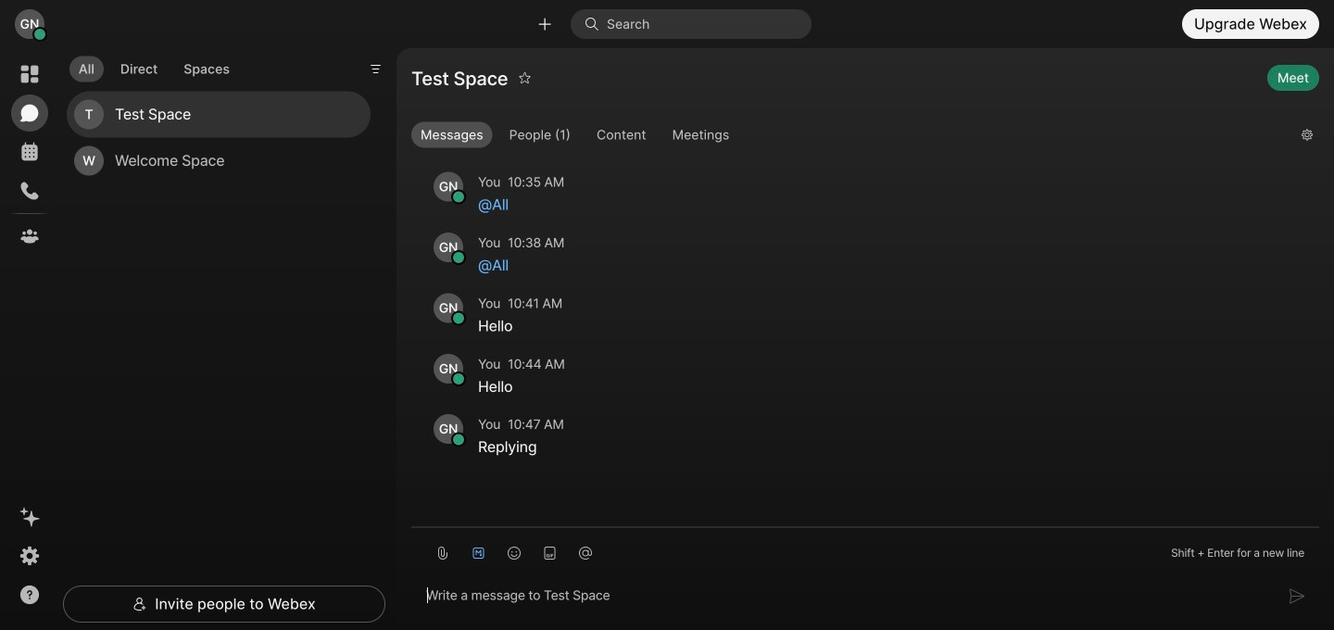 Task type: locate. For each thing, give the bounding box(es) containing it.
navigation
[[0, 48, 59, 630]]

message composer toolbar element
[[412, 528, 1320, 571]]

welcome space list item
[[67, 138, 371, 184]]

tab list
[[65, 45, 244, 87]]

group
[[412, 122, 1288, 152]]



Task type: describe. For each thing, give the bounding box(es) containing it.
test space list item
[[67, 91, 371, 138]]

messages list
[[412, 120, 1320, 490]]

webex tab list
[[11, 56, 48, 255]]



Task type: vqa. For each thing, say whether or not it's contained in the screenshot.
the welcome space list item at the left of the page
yes



